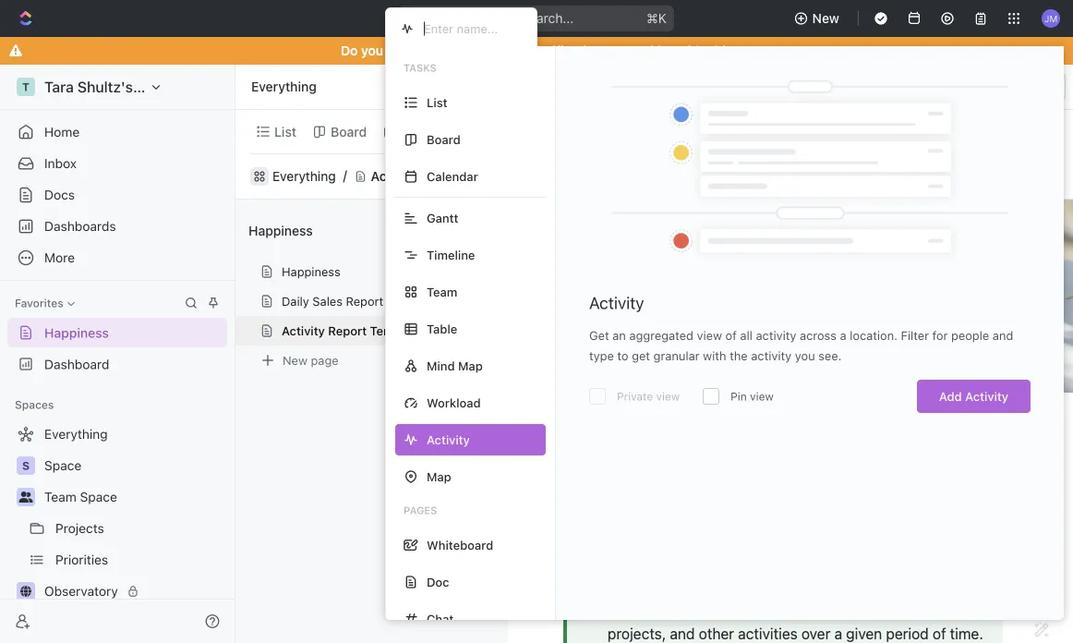 Task type: locate. For each thing, give the bounding box(es) containing it.
everything up list link
[[251, 79, 317, 94]]

daily
[[282, 294, 309, 308]]

new button
[[787, 4, 851, 33]]

activity right all on the bottom right of the page
[[756, 329, 797, 342]]

everything link
[[247, 76, 321, 98], [273, 169, 336, 184]]

filter
[[902, 329, 930, 342]]

add left task
[[953, 125, 974, 138]]

of left all on the bottom right of the page
[[726, 329, 737, 342]]

view up with
[[697, 329, 723, 342]]

1 vertical spatial map
[[427, 470, 452, 484]]

sidebar navigation
[[0, 65, 236, 643]]

team right the user group "image"
[[44, 489, 77, 505]]

time.
[[951, 625, 984, 643]]

everything link up list link
[[247, 76, 321, 98]]

0 vertical spatial activity
[[756, 329, 797, 342]]

report right sales at left top
[[346, 294, 384, 308]]

notifications?
[[533, 43, 616, 58]]

activity
[[371, 169, 417, 184], [590, 293, 645, 313], [282, 324, 325, 338], [966, 390, 1009, 403], [630, 581, 680, 598]]

document
[[824, 581, 892, 598]]

2 horizontal spatial view
[[751, 390, 774, 403]]

1 horizontal spatial is
[[926, 581, 937, 598]]

activity down people
[[966, 390, 1009, 403]]

inbox link
[[7, 149, 227, 178]]

1 vertical spatial activity report template
[[282, 324, 423, 338]]

dashboard
[[44, 357, 109, 372]]

template left table
[[370, 324, 423, 338]]

0 horizontal spatial and
[[670, 625, 695, 643]]

list
[[427, 96, 448, 110], [274, 124, 297, 139]]

enable
[[436, 43, 477, 58]]

0 vertical spatial happiness link
[[487, 119, 555, 145]]

⌘k
[[647, 11, 667, 26]]

everything link down list link
[[273, 169, 336, 184]]

Enter name... field
[[422, 21, 522, 37]]

new for new page
[[283, 353, 308, 367]]

0 vertical spatial map
[[458, 359, 483, 373]]

given
[[847, 625, 883, 643]]

team up table
[[427, 285, 458, 299]]

you down across
[[795, 349, 816, 363]]

and
[[993, 329, 1014, 342], [670, 625, 695, 643]]

inbox
[[44, 156, 77, 171]]

template inside an activity report template is a document that is used by a person or a company to list the outcomes of their projects, and other activities over a given period of time.
[[733, 581, 794, 598]]

add inside button
[[953, 125, 974, 138]]

calendar up gantt
[[427, 170, 478, 183]]

1 horizontal spatial view
[[697, 329, 723, 342]]

list left board link
[[274, 124, 297, 139]]

0 horizontal spatial you
[[361, 43, 384, 58]]

to up tasks
[[420, 43, 432, 58]]

over
[[802, 625, 831, 643]]

1 horizontal spatial new
[[813, 11, 840, 26]]

a up list
[[813, 581, 821, 598]]

1 vertical spatial to
[[618, 349, 629, 363]]

2 vertical spatial template
[[733, 581, 794, 598]]

activity
[[756, 329, 797, 342], [752, 349, 792, 363]]

dashboard link
[[7, 349, 227, 379]]

calendar
[[401, 124, 456, 139], [427, 170, 478, 183]]

activity report template
[[371, 169, 522, 184], [282, 324, 423, 338]]

period
[[887, 625, 930, 643]]

to inside an activity report template is a document that is used by a person or a company to list the outcomes of their projects, and other activities over a given period of time.
[[785, 603, 798, 620]]

0 horizontal spatial map
[[427, 470, 452, 484]]

map up pages
[[427, 470, 452, 484]]

of
[[726, 329, 737, 342], [921, 603, 935, 620], [933, 625, 947, 643]]

calendar link
[[398, 119, 456, 145]]

you
[[361, 43, 384, 58], [795, 349, 816, 363]]

is up list
[[798, 581, 809, 598]]

and inside the get an aggregated view of all activity across a location. filter for people and type to get granular with the activity you see.
[[993, 329, 1014, 342]]

get an aggregated view of all activity across a location. filter for people and type to get granular with the activity you see.
[[590, 329, 1014, 363]]

of down the their
[[933, 625, 947, 643]]

with
[[703, 349, 727, 363]]

0 horizontal spatial team
[[44, 489, 77, 505]]

1 vertical spatial calendar
[[427, 170, 478, 183]]

get
[[590, 329, 610, 342]]

report down the daily sales report
[[328, 324, 367, 338]]

1 vertical spatial template
[[370, 324, 423, 338]]

the
[[730, 349, 748, 363], [825, 603, 847, 620]]

1 vertical spatial the
[[825, 603, 847, 620]]

1 horizontal spatial team
[[427, 285, 458, 299]]

report up or at the right
[[684, 581, 729, 598]]

add down the for
[[940, 390, 963, 403]]

activity report template down the daily sales report
[[282, 324, 423, 338]]

happiness link
[[487, 119, 555, 145], [7, 318, 227, 347]]

for
[[933, 329, 949, 342]]

team space link
[[44, 482, 224, 512]]

happiness link down browser
[[487, 119, 555, 145]]

report inside an activity report template is a document that is used by a person or a company to list the outcomes of their projects, and other activities over a given period of time.
[[684, 581, 729, 598]]

new inside button
[[813, 11, 840, 26]]

list link
[[271, 119, 297, 145]]

to left list
[[785, 603, 798, 620]]

favorites button
[[7, 292, 82, 314]]

2 horizontal spatial to
[[785, 603, 798, 620]]

new for new
[[813, 11, 840, 26]]

0 vertical spatial the
[[730, 349, 748, 363]]

0 vertical spatial add
[[953, 125, 974, 138]]

board
[[331, 124, 367, 139], [427, 133, 461, 146]]

1 vertical spatial and
[[670, 625, 695, 643]]

outcomes
[[851, 603, 917, 620]]

spaces
[[15, 398, 54, 411]]

an activity report template is a document that is used by a person or a company to list the outcomes of their projects, and other activities over a given period of time.
[[608, 581, 984, 643]]

of left the their
[[921, 603, 935, 620]]

and down or at the right
[[670, 625, 695, 643]]

list up calendar link
[[427, 96, 448, 110]]

1 vertical spatial team
[[44, 489, 77, 505]]

is right that
[[926, 581, 937, 598]]

calendar down tasks
[[401, 124, 456, 139]]

the down all on the bottom right of the page
[[730, 349, 748, 363]]

activity down all on the bottom right of the page
[[752, 349, 792, 363]]

new page
[[283, 353, 339, 367]]

template up timeline
[[465, 169, 522, 184]]

and right people
[[993, 329, 1014, 342]]

the right list
[[825, 603, 847, 620]]

template
[[465, 169, 522, 184], [370, 324, 423, 338], [733, 581, 794, 598]]

template up company
[[733, 581, 794, 598]]

new
[[813, 11, 840, 26], [283, 353, 308, 367]]

0 horizontal spatial happiness link
[[7, 318, 227, 347]]

1 horizontal spatial list
[[427, 96, 448, 110]]

1 horizontal spatial template
[[465, 169, 522, 184]]

see.
[[819, 349, 842, 363]]

board right list link
[[331, 124, 367, 139]]

team for team space
[[44, 489, 77, 505]]

you right the do
[[361, 43, 384, 58]]

happiness link up dashboard link
[[7, 318, 227, 347]]

to inside the get an aggregated view of all activity across a location. filter for people and type to get granular with the activity you see.
[[618, 349, 629, 363]]

0 horizontal spatial to
[[420, 43, 432, 58]]

2 vertical spatial to
[[785, 603, 798, 620]]

activity report template up gantt
[[371, 169, 522, 184]]

2 horizontal spatial template
[[733, 581, 794, 598]]

1 horizontal spatial the
[[825, 603, 847, 620]]

1 vertical spatial you
[[795, 349, 816, 363]]

want
[[387, 43, 417, 58]]

activity up person at right bottom
[[630, 581, 680, 598]]

1 horizontal spatial to
[[618, 349, 629, 363]]

a up see.
[[841, 329, 847, 342]]

to left get at right
[[618, 349, 629, 363]]

0 vertical spatial and
[[993, 329, 1014, 342]]

search...
[[522, 11, 574, 26]]

that
[[896, 581, 922, 598]]

map right the mind
[[458, 359, 483, 373]]

board down tasks
[[427, 133, 461, 146]]

0 vertical spatial team
[[427, 285, 458, 299]]

0 horizontal spatial the
[[730, 349, 748, 363]]

home
[[44, 124, 80, 140]]

0 horizontal spatial view
[[657, 390, 680, 403]]

0 vertical spatial new
[[813, 11, 840, 26]]

map
[[458, 359, 483, 373], [427, 470, 452, 484]]

report
[[421, 169, 462, 184], [346, 294, 384, 308], [328, 324, 367, 338], [684, 581, 729, 598]]

type
[[590, 349, 614, 363]]

activities
[[739, 625, 798, 643]]

activity up an
[[590, 293, 645, 313]]

chat
[[427, 612, 454, 626]]

everything
[[251, 79, 317, 94], [273, 169, 336, 184]]

a
[[841, 329, 847, 342], [813, 581, 821, 598], [628, 603, 636, 620], [708, 603, 716, 620], [835, 625, 843, 643]]

1 vertical spatial add
[[940, 390, 963, 403]]

0 horizontal spatial new
[[283, 353, 308, 367]]

happiness
[[490, 124, 555, 139], [249, 223, 313, 238], [282, 265, 341, 279], [44, 325, 109, 341]]

1 horizontal spatial you
[[795, 349, 816, 363]]

you inside the get an aggregated view of all activity across a location. filter for people and type to get granular with the activity you see.
[[795, 349, 816, 363]]

view right private at the right of page
[[657, 390, 680, 403]]

everything down list link
[[273, 169, 336, 184]]

1 horizontal spatial and
[[993, 329, 1014, 342]]

0 horizontal spatial is
[[798, 581, 809, 598]]

2 is from the left
[[926, 581, 937, 598]]

1 vertical spatial activity
[[752, 349, 792, 363]]

mind
[[427, 359, 455, 373]]

0 vertical spatial list
[[427, 96, 448, 110]]

1 vertical spatial new
[[283, 353, 308, 367]]

view for private view
[[657, 390, 680, 403]]

1 horizontal spatial map
[[458, 359, 483, 373]]

0 vertical spatial of
[[726, 329, 737, 342]]

team inside sidebar navigation
[[44, 489, 77, 505]]

1 vertical spatial list
[[274, 124, 297, 139]]

view right pin
[[751, 390, 774, 403]]

a right by
[[628, 603, 636, 620]]

is
[[798, 581, 809, 598], [926, 581, 937, 598]]

1 horizontal spatial happiness link
[[487, 119, 555, 145]]



Task type: describe. For each thing, give the bounding box(es) containing it.
granular
[[654, 349, 700, 363]]

other
[[699, 625, 735, 643]]

1 is from the left
[[798, 581, 809, 598]]

location.
[[850, 329, 898, 342]]

sales
[[313, 294, 343, 308]]

pin
[[731, 390, 747, 403]]

gantt
[[427, 211, 459, 225]]

team space
[[44, 489, 117, 505]]

of inside the get an aggregated view of all activity across a location. filter for people and type to get granular with the activity you see.
[[726, 329, 737, 342]]

0 vertical spatial everything link
[[247, 76, 321, 98]]

enable
[[628, 43, 669, 58]]

0 horizontal spatial list
[[274, 124, 297, 139]]

all
[[741, 329, 753, 342]]

company
[[720, 603, 781, 620]]

the inside an activity report template is a document that is used by a person or a company to list the outcomes of their projects, and other activities over a given period of time.
[[825, 603, 847, 620]]

0 horizontal spatial board
[[331, 124, 367, 139]]

add for add activity
[[940, 390, 963, 403]]

a inside the get an aggregated view of all activity across a location. filter for people and type to get granular with the activity you see.
[[841, 329, 847, 342]]

customize
[[863, 124, 928, 139]]

their
[[938, 603, 969, 620]]

get
[[632, 349, 651, 363]]

add activity
[[940, 390, 1009, 403]]

view for pin view
[[751, 390, 774, 403]]

private
[[617, 390, 654, 403]]

user group image
[[19, 492, 33, 503]]

or
[[690, 603, 704, 620]]

timeline
[[427, 248, 475, 262]]

report up gantt
[[421, 169, 462, 184]]

add task button
[[946, 121, 1009, 143]]

used
[[941, 581, 974, 598]]

do you want to enable browser notifications? enable hide this
[[341, 43, 733, 58]]

workload
[[427, 396, 481, 410]]

by
[[608, 603, 624, 620]]

a right or at the right
[[708, 603, 716, 620]]

board link
[[327, 119, 367, 145]]

team for team
[[427, 285, 458, 299]]

daily sales report
[[282, 294, 384, 308]]

1 horizontal spatial board
[[427, 133, 461, 146]]

the inside the get an aggregated view of all activity across a location. filter for people and type to get granular with the activity you see.
[[730, 349, 748, 363]]

0 vertical spatial activity report template
[[371, 169, 522, 184]]

0 vertical spatial you
[[361, 43, 384, 58]]

add for add task
[[953, 125, 974, 138]]

tasks
[[404, 62, 437, 74]]

dashboards
[[44, 219, 116, 234]]

pin view
[[731, 390, 774, 403]]

home link
[[7, 117, 227, 147]]

share
[[871, 169, 908, 184]]

a right over
[[835, 625, 843, 643]]

aggregated
[[630, 329, 694, 342]]

mind map
[[427, 359, 483, 373]]

table
[[427, 322, 458, 336]]

0 vertical spatial to
[[420, 43, 432, 58]]

0 vertical spatial template
[[465, 169, 522, 184]]

an
[[608, 581, 626, 598]]

1 vertical spatial of
[[921, 603, 935, 620]]

list
[[802, 603, 821, 620]]

happiness inside sidebar navigation
[[44, 325, 109, 341]]

space
[[80, 489, 117, 505]]

0 vertical spatial everything
[[251, 79, 317, 94]]

1 vertical spatial happiness link
[[7, 318, 227, 347]]

view inside the get an aggregated view of all activity across a location. filter for people and type to get granular with the activity you see.
[[697, 329, 723, 342]]

activity down calendar link
[[371, 169, 417, 184]]

1 vertical spatial everything link
[[273, 169, 336, 184]]

customize button
[[839, 119, 934, 145]]

projects,
[[608, 625, 667, 643]]

task
[[977, 125, 1002, 138]]

this
[[710, 43, 733, 58]]

favorites
[[15, 297, 64, 310]]

hide
[[679, 43, 707, 58]]

across
[[800, 329, 837, 342]]

dashboards link
[[7, 212, 227, 241]]

do
[[341, 43, 358, 58]]

an
[[613, 329, 626, 342]]

activity inside an activity report template is a document that is used by a person or a company to list the outcomes of their projects, and other activities over a given period of time.
[[630, 581, 680, 598]]

browser
[[480, 43, 530, 58]]

0 horizontal spatial template
[[370, 324, 423, 338]]

add task
[[953, 125, 1002, 138]]

docs
[[44, 187, 75, 202]]

doc
[[427, 575, 450, 589]]

pages
[[404, 505, 437, 517]]

and inside an activity report template is a document that is used by a person or a company to list the outcomes of their projects, and other activities over a given period of time.
[[670, 625, 695, 643]]

2 vertical spatial of
[[933, 625, 947, 643]]

1 vertical spatial everything
[[273, 169, 336, 184]]

docs link
[[7, 180, 227, 210]]

page
[[311, 353, 339, 367]]

0 vertical spatial calendar
[[401, 124, 456, 139]]

people
[[952, 329, 990, 342]]

private view
[[617, 390, 680, 403]]

person
[[640, 603, 686, 620]]

whiteboard
[[427, 538, 494, 552]]

activity up new page at the bottom left
[[282, 324, 325, 338]]



Task type: vqa. For each thing, say whether or not it's contained in the screenshot.
topmost the
yes



